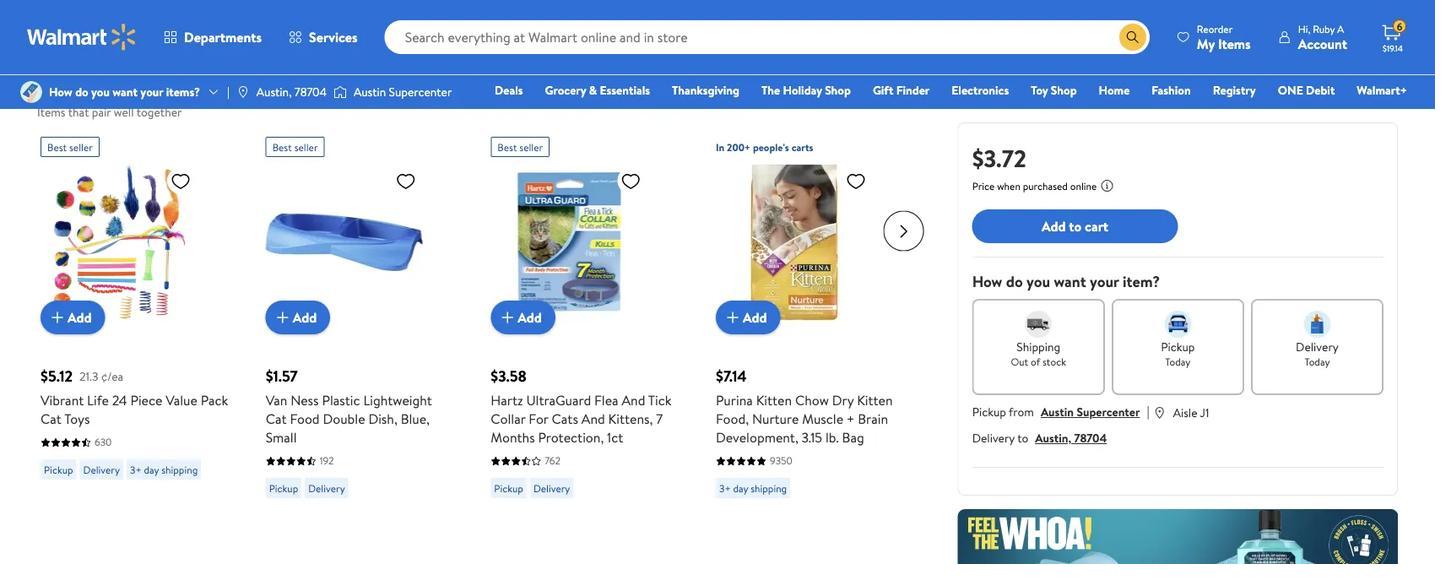 Task type: locate. For each thing, give the bounding box(es) containing it.
0 horizontal spatial  image
[[20, 81, 42, 103]]

items inside complete your purchase items that pair well together
[[37, 104, 66, 120]]

0 vertical spatial 3+ day shipping
[[130, 462, 198, 476]]

1 horizontal spatial shop
[[1051, 82, 1077, 98]]

1 vertical spatial |
[[1147, 402, 1150, 421]]

1 add to cart image from the left
[[47, 307, 68, 327]]

3+
[[130, 462, 142, 476], [720, 481, 731, 495]]

0 horizontal spatial today
[[1166, 354, 1191, 369]]

2 best seller from the left
[[273, 139, 318, 154]]

delivery down intent image for delivery
[[1297, 339, 1339, 355]]

day down the development,
[[734, 481, 749, 495]]

do up that
[[75, 84, 88, 100]]

you
[[91, 84, 110, 100], [1027, 271, 1051, 292]]

add button up $7.14
[[716, 300, 781, 334]]

today down intent image for pickup
[[1166, 354, 1191, 369]]

departments
[[184, 28, 262, 46]]

pickup for $5.12
[[44, 462, 73, 476]]

0 horizontal spatial want
[[113, 84, 138, 100]]

2 cat from the left
[[266, 409, 287, 428]]

0 horizontal spatial seller
[[69, 139, 93, 154]]

1 vertical spatial day
[[734, 481, 749, 495]]

add to cart image
[[723, 307, 743, 327]]

1 horizontal spatial austin,
[[1036, 430, 1072, 446]]

1 horizontal spatial best
[[273, 139, 292, 154]]

4 add button from the left
[[716, 300, 781, 334]]

how
[[49, 84, 72, 100], [973, 271, 1003, 292]]

supercenter
[[389, 84, 452, 100], [1077, 404, 1141, 420]]

nurture
[[752, 409, 799, 428]]

best down deals
[[498, 139, 517, 154]]

toys
[[64, 409, 90, 428]]

pickup for $3.58
[[494, 481, 524, 495]]

add to cart image for $3.58
[[498, 307, 518, 327]]

how do you want your item?
[[973, 271, 1161, 292]]

2 horizontal spatial  image
[[334, 84, 347, 101]]

0 horizontal spatial cat
[[41, 409, 62, 428]]

1 horizontal spatial shipping
[[751, 481, 787, 495]]

add button for $5.12
[[41, 300, 105, 334]]

&
[[589, 82, 597, 98]]

1 horizontal spatial 78704
[[1075, 430, 1107, 446]]

walmart+ link
[[1350, 81, 1416, 99]]

 image left austin, 78704
[[236, 85, 250, 99]]

austin, 78704 button
[[1036, 430, 1107, 446]]

$3.72
[[973, 141, 1027, 174]]

add button up $3.58
[[491, 300, 556, 334]]

add to favorites list, hartz ultraguard flea and tick collar for cats and kittens, 7 months protection, 1ct image
[[621, 170, 641, 191]]

shop right toy
[[1051, 82, 1077, 98]]

pickup today
[[1162, 339, 1196, 369]]

kitten left chow
[[756, 391, 792, 409]]

 image down walmart image
[[20, 81, 42, 103]]

0 horizontal spatial to
[[1018, 430, 1029, 446]]

toy
[[1031, 82, 1049, 98]]

| left aisle
[[1147, 402, 1150, 421]]

1 horizontal spatial how
[[973, 271, 1003, 292]]

$19.14
[[1384, 42, 1404, 54]]

3 add to cart image from the left
[[498, 307, 518, 327]]

1 horizontal spatial add to cart image
[[273, 307, 293, 327]]

$1.57
[[266, 365, 298, 386]]

best down austin, 78704
[[273, 139, 292, 154]]

hi, ruby a account
[[1299, 22, 1348, 53]]

2 kitten from the left
[[857, 391, 893, 409]]

do for how do you want your item?
[[1007, 271, 1023, 292]]

add to favorites list, purina kitten chow dry kitten food, nurture muscle + brain development, 3.15 lb. bag image
[[846, 170, 867, 191]]

78704
[[295, 84, 327, 100], [1075, 430, 1107, 446]]

0 vertical spatial austin
[[354, 84, 386, 100]]

reorder my items
[[1198, 22, 1252, 53]]

1 vertical spatial do
[[1007, 271, 1023, 292]]

you up intent image for shipping
[[1027, 271, 1051, 292]]

2 add button from the left
[[266, 300, 330, 334]]

delivery down the 762
[[534, 481, 570, 495]]

your up together
[[141, 84, 163, 100]]

1 vertical spatial shipping
[[751, 481, 787, 495]]

fashion link
[[1145, 81, 1199, 99]]

1 best seller from the left
[[47, 139, 93, 154]]

best down complete
[[47, 139, 67, 154]]

well
[[114, 104, 134, 120]]

0 vertical spatial how
[[49, 84, 72, 100]]

1 horizontal spatial want
[[1054, 271, 1087, 292]]

fashion
[[1152, 82, 1192, 98]]

today inside "pickup today"
[[1166, 354, 1191, 369]]

best seller
[[47, 139, 93, 154], [273, 139, 318, 154], [498, 139, 543, 154]]

200+
[[727, 140, 751, 154]]

piece
[[130, 391, 162, 409]]

add button up 21.3
[[41, 300, 105, 334]]

add to cart image
[[47, 307, 68, 327], [273, 307, 293, 327], [498, 307, 518, 327]]

cat left food
[[266, 409, 287, 428]]

2 horizontal spatial best seller
[[498, 139, 543, 154]]

purina
[[716, 391, 753, 409]]

add to favorites list, vibrant life 24 piece value pack cat toys image
[[171, 170, 191, 191]]

want up well at the left of page
[[113, 84, 138, 100]]

0 vertical spatial you
[[91, 84, 110, 100]]

want for items?
[[113, 84, 138, 100]]

best seller down deals
[[498, 139, 543, 154]]

delivery
[[1297, 339, 1339, 355], [973, 430, 1015, 446], [83, 462, 120, 476], [308, 481, 345, 495], [534, 481, 570, 495]]

delivery today
[[1297, 339, 1339, 369]]

0 vertical spatial shipping
[[161, 462, 198, 476]]

78704 down services dropdown button in the top left of the page
[[295, 84, 327, 100]]

1 horizontal spatial best seller
[[273, 139, 318, 154]]

pickup down toys
[[44, 462, 73, 476]]

purchase
[[150, 79, 216, 103]]

cat inside $5.12 21.3 ¢/ea vibrant life 24 piece value pack cat toys
[[41, 409, 62, 428]]

one debit
[[1279, 82, 1336, 98]]

 image for austin, 78704
[[236, 85, 250, 99]]

0 vertical spatial do
[[75, 84, 88, 100]]

0 horizontal spatial best
[[47, 139, 67, 154]]

add button
[[41, 300, 105, 334], [266, 300, 330, 334], [491, 300, 556, 334], [716, 300, 781, 334]]

$3.58
[[491, 365, 527, 386]]

pickup down the 'small'
[[269, 481, 298, 495]]

pickup
[[1162, 339, 1196, 355], [973, 404, 1007, 420], [44, 462, 73, 476], [269, 481, 298, 495], [494, 481, 524, 495]]

today
[[1166, 354, 1191, 369], [1305, 354, 1331, 369]]

bag
[[843, 428, 865, 446]]

delivery down "192"
[[308, 481, 345, 495]]

3+ day shipping down 9350
[[720, 481, 787, 495]]

3+ down the development,
[[720, 481, 731, 495]]

1 horizontal spatial |
[[1147, 402, 1150, 421]]

austin up austin, 78704 button
[[1041, 404, 1074, 420]]

value
[[166, 391, 198, 409]]

protection,
[[538, 428, 604, 446]]

today inside delivery today
[[1305, 354, 1331, 369]]

walmart image
[[27, 24, 137, 51]]

Walmart Site-Wide search field
[[385, 20, 1150, 54]]

add
[[1042, 217, 1066, 235], [68, 308, 92, 326], [293, 308, 317, 326], [518, 308, 542, 326], [743, 308, 767, 326]]

items inside the reorder my items
[[1219, 34, 1252, 53]]

| right purchase
[[227, 84, 230, 100]]

 image
[[20, 81, 42, 103], [334, 84, 347, 101], [236, 85, 250, 99]]

shop
[[825, 82, 851, 98], [1051, 82, 1077, 98]]

add to cart image up $5.12
[[47, 307, 68, 327]]

shipping out of stock
[[1011, 339, 1067, 369]]

stock
[[1043, 354, 1067, 369]]

best seller for $3.58
[[498, 139, 543, 154]]

1 vertical spatial to
[[1018, 430, 1029, 446]]

1 vertical spatial you
[[1027, 271, 1051, 292]]

your left item?
[[1090, 271, 1120, 292]]

add button for $1.57
[[266, 300, 330, 334]]

shop right the holiday
[[825, 82, 851, 98]]

add up $3.58
[[518, 308, 542, 326]]

best seller down that
[[47, 139, 93, 154]]

1 horizontal spatial kitten
[[857, 391, 893, 409]]

|
[[227, 84, 230, 100], [1147, 402, 1150, 421]]

0 horizontal spatial you
[[91, 84, 110, 100]]

and left 'tick'
[[622, 391, 646, 409]]

1 kitten from the left
[[756, 391, 792, 409]]

0 horizontal spatial 3+ day shipping
[[130, 462, 198, 476]]

blue,
[[401, 409, 430, 428]]

0 horizontal spatial how
[[49, 84, 72, 100]]

product group containing $3.58
[[491, 130, 679, 505]]

austin, down pickup from austin supercenter |
[[1036, 430, 1072, 446]]

0 vertical spatial |
[[227, 84, 230, 100]]

2 seller from the left
[[294, 139, 318, 154]]

0 vertical spatial want
[[113, 84, 138, 100]]

shipping down 9350
[[751, 481, 787, 495]]

price
[[973, 179, 995, 193]]

dish,
[[369, 409, 398, 428]]

78704 down 'austin supercenter' button
[[1075, 430, 1107, 446]]

0 vertical spatial day
[[144, 462, 159, 476]]

hi,
[[1299, 22, 1311, 36]]

1 product group from the left
[[41, 130, 229, 505]]

1 vertical spatial want
[[1054, 271, 1087, 292]]

1 vertical spatial austin,
[[1036, 430, 1072, 446]]

today down intent image for delivery
[[1305, 354, 1331, 369]]

your up well at the left of page
[[114, 79, 146, 103]]

you up pair
[[91, 84, 110, 100]]

add to cart image up $1.57
[[273, 307, 293, 327]]

best seller for $1.57
[[273, 139, 318, 154]]

pickup down intent image for pickup
[[1162, 339, 1196, 355]]

kitten right +
[[857, 391, 893, 409]]

pickup left from
[[973, 404, 1007, 420]]

and right cats at the bottom of page
[[582, 409, 605, 428]]

0 horizontal spatial 78704
[[295, 84, 327, 100]]

1 horizontal spatial you
[[1027, 271, 1051, 292]]

192
[[320, 453, 334, 467]]

0 horizontal spatial do
[[75, 84, 88, 100]]

purina kitten chow dry kitten food, nurture muscle + brain development, 3.15 lb. bag image
[[716, 163, 873, 321]]

seller down austin, 78704
[[294, 139, 318, 154]]

0 horizontal spatial supercenter
[[389, 84, 452, 100]]

1 vertical spatial items
[[37, 104, 66, 120]]

3 seller from the left
[[520, 139, 543, 154]]

0 horizontal spatial |
[[227, 84, 230, 100]]

$7.14
[[716, 365, 747, 386]]

1 seller from the left
[[69, 139, 93, 154]]

austin down services
[[354, 84, 386, 100]]

1 today from the left
[[1166, 354, 1191, 369]]

1 vertical spatial 3+
[[720, 481, 731, 495]]

pack
[[201, 391, 228, 409]]

delivery down 630
[[83, 462, 120, 476]]

1 horizontal spatial seller
[[294, 139, 318, 154]]

0 horizontal spatial shop
[[825, 82, 851, 98]]

pickup down "months"
[[494, 481, 524, 495]]

0 horizontal spatial austin,
[[257, 84, 292, 100]]

registry
[[1213, 82, 1257, 98]]

2 today from the left
[[1305, 354, 1331, 369]]

1 vertical spatial supercenter
[[1077, 404, 1141, 420]]

2 horizontal spatial add to cart image
[[498, 307, 518, 327]]

seller down that
[[69, 139, 93, 154]]

add to cart
[[1042, 217, 1109, 235]]

1 add button from the left
[[41, 300, 105, 334]]

0 horizontal spatial 3+
[[130, 462, 142, 476]]

your for how do you want your item?
[[1090, 271, 1120, 292]]

add down purchased on the top right of the page
[[1042, 217, 1066, 235]]

do up shipping
[[1007, 271, 1023, 292]]

to for delivery
[[1018, 430, 1029, 446]]

complete your purchase items that pair well together
[[37, 79, 216, 120]]

2 horizontal spatial seller
[[520, 139, 543, 154]]

to inside add to cart button
[[1070, 217, 1082, 235]]

austin, down services dropdown button in the top left of the page
[[257, 84, 292, 100]]

reorder
[[1198, 22, 1233, 36]]

best seller for $5.12
[[47, 139, 93, 154]]

walmart+
[[1358, 82, 1408, 98]]

aisle
[[1174, 404, 1198, 421]]

2 horizontal spatial best
[[498, 139, 517, 154]]

items left that
[[37, 104, 66, 120]]

3 product group from the left
[[491, 130, 679, 505]]

day down piece
[[144, 462, 159, 476]]

1 horizontal spatial supercenter
[[1077, 404, 1141, 420]]

1 vertical spatial austin
[[1041, 404, 1074, 420]]

0 vertical spatial supercenter
[[389, 84, 452, 100]]

1 horizontal spatial do
[[1007, 271, 1023, 292]]

1 vertical spatial how
[[973, 271, 1003, 292]]

1 horizontal spatial 3+ day shipping
[[720, 481, 787, 495]]

delivery for $3.58
[[534, 481, 570, 495]]

chow
[[796, 391, 829, 409]]

3+ day shipping down piece
[[130, 462, 198, 476]]

0 horizontal spatial best seller
[[47, 139, 93, 154]]

add to cart image up $3.58
[[498, 307, 518, 327]]

shipping down value
[[161, 462, 198, 476]]

thanksgiving link
[[665, 81, 748, 99]]

flea
[[595, 391, 619, 409]]

2 product group from the left
[[266, 130, 454, 505]]

3 best seller from the left
[[498, 139, 543, 154]]

seller down deals
[[520, 139, 543, 154]]

lightweight
[[364, 391, 432, 409]]

1 horizontal spatial  image
[[236, 85, 250, 99]]

best seller down austin, 78704
[[273, 139, 318, 154]]

dry
[[833, 391, 854, 409]]

want for item?
[[1054, 271, 1087, 292]]

1 horizontal spatial to
[[1070, 217, 1082, 235]]

grocery & essentials
[[545, 82, 650, 98]]

to left "cart"
[[1070, 217, 1082, 235]]

want down add to cart button on the top of page
[[1054, 271, 1087, 292]]

2 best from the left
[[273, 139, 292, 154]]

1 horizontal spatial cat
[[266, 409, 287, 428]]

0 vertical spatial 78704
[[295, 84, 327, 100]]

0 horizontal spatial items
[[37, 104, 66, 120]]

product group containing $7.14
[[716, 130, 904, 505]]

items right my
[[1219, 34, 1252, 53]]

add button for $7.14
[[716, 300, 781, 334]]

holiday
[[783, 82, 822, 98]]

collar
[[491, 409, 526, 428]]

3 add button from the left
[[491, 300, 556, 334]]

1 horizontal spatial today
[[1305, 354, 1331, 369]]

0 vertical spatial items
[[1219, 34, 1252, 53]]

1 vertical spatial 78704
[[1075, 430, 1107, 446]]

1 best from the left
[[47, 139, 67, 154]]

0 horizontal spatial and
[[582, 409, 605, 428]]

6
[[1398, 19, 1403, 34]]

best for $5.12
[[47, 139, 67, 154]]

ultraguard
[[527, 391, 591, 409]]

24
[[112, 391, 127, 409]]

1 cat from the left
[[41, 409, 62, 428]]

1 horizontal spatial items
[[1219, 34, 1252, 53]]

3 best from the left
[[498, 139, 517, 154]]

cat left toys
[[41, 409, 62, 428]]

 image right austin, 78704
[[334, 84, 347, 101]]

austin
[[354, 84, 386, 100], [1041, 404, 1074, 420]]

0 horizontal spatial kitten
[[756, 391, 792, 409]]

do for how do you want your items?
[[75, 84, 88, 100]]

0 vertical spatial 3+
[[130, 462, 142, 476]]

add up $7.14
[[743, 308, 767, 326]]

home link
[[1092, 81, 1138, 99]]

2 add to cart image from the left
[[273, 307, 293, 327]]

gift finder link
[[866, 81, 938, 99]]

0 vertical spatial to
[[1070, 217, 1082, 235]]

for
[[529, 409, 549, 428]]

0 horizontal spatial add to cart image
[[47, 307, 68, 327]]

deals link
[[487, 81, 531, 99]]

3+ down piece
[[130, 462, 142, 476]]

product group
[[41, 130, 229, 505], [266, 130, 454, 505], [491, 130, 679, 505], [716, 130, 904, 505]]

1ct
[[607, 428, 624, 446]]

1 horizontal spatial austin
[[1041, 404, 1074, 420]]

add up $1.57
[[293, 308, 317, 326]]

to down from
[[1018, 430, 1029, 446]]

add button up $1.57
[[266, 300, 330, 334]]

4 product group from the left
[[716, 130, 904, 505]]

best
[[47, 139, 67, 154], [273, 139, 292, 154], [498, 139, 517, 154]]



Task type: describe. For each thing, give the bounding box(es) containing it.
add to cart button
[[973, 209, 1179, 243]]

the
[[762, 82, 781, 98]]

grocery & essentials link
[[538, 81, 658, 99]]

how for how do you want your items?
[[49, 84, 72, 100]]

1 horizontal spatial and
[[622, 391, 646, 409]]

vibrant life 24 piece value pack cat toys image
[[41, 163, 198, 321]]

life
[[87, 391, 109, 409]]

0 vertical spatial austin,
[[257, 84, 292, 100]]

electronics
[[952, 82, 1009, 98]]

add up 21.3
[[68, 308, 92, 326]]

search icon image
[[1127, 30, 1140, 44]]

purchased
[[1023, 179, 1068, 193]]

$7.14 purina kitten chow dry kitten food, nurture muscle + brain development, 3.15 lb. bag
[[716, 365, 893, 446]]

0 horizontal spatial day
[[144, 462, 159, 476]]

21.3
[[79, 368, 98, 384]]

in 200+ people's carts
[[716, 140, 814, 154]]

$3.58 hartz ultraguard flea and tick collar for cats and kittens, 7 months protection, 1ct
[[491, 365, 672, 446]]

1 horizontal spatial day
[[734, 481, 749, 495]]

next image image
[[87, 26, 100, 40]]

double
[[323, 409, 365, 428]]

your inside complete your purchase items that pair well together
[[114, 79, 146, 103]]

$1.57 van ness plastic lightweight cat food double dish, blue, small
[[266, 365, 432, 446]]

kittens,
[[609, 409, 653, 428]]

1 horizontal spatial 3+
[[720, 481, 731, 495]]

 image for austin supercenter
[[334, 84, 347, 101]]

add for $7.14
[[743, 308, 767, 326]]

$5.12 21.3 ¢/ea vibrant life 24 piece value pack cat toys
[[41, 365, 228, 428]]

next slide for complete your purchase list image
[[884, 211, 925, 251]]

people's
[[753, 140, 790, 154]]

complete
[[37, 79, 109, 103]]

Search search field
[[385, 20, 1150, 54]]

you for how do you want your item?
[[1027, 271, 1051, 292]]

food,
[[716, 409, 749, 428]]

in
[[716, 140, 725, 154]]

$5.12
[[41, 365, 73, 386]]

best for $3.58
[[498, 139, 517, 154]]

vibrant
[[41, 391, 84, 409]]

small
[[266, 428, 297, 446]]

seller for $5.12
[[69, 139, 93, 154]]

the holiday shop
[[762, 82, 851, 98]]

months
[[491, 428, 535, 446]]

electronics link
[[945, 81, 1017, 99]]

together
[[137, 104, 182, 120]]

delivery for $1.57
[[308, 481, 345, 495]]

product group containing $1.57
[[266, 130, 454, 505]]

one
[[1279, 82, 1304, 98]]

pair
[[92, 104, 111, 120]]

762
[[545, 453, 561, 467]]

account
[[1299, 34, 1348, 53]]

+
[[847, 409, 855, 428]]

van ness plastic lightweight cat food double dish, blue, small image
[[266, 163, 423, 321]]

of
[[1031, 354, 1041, 369]]

cats
[[552, 409, 578, 428]]

items?
[[166, 84, 200, 100]]

toy shop link
[[1024, 81, 1085, 99]]

2 shop from the left
[[1051, 82, 1077, 98]]

austin supercenter
[[354, 84, 452, 100]]

¢/ea
[[101, 368, 123, 384]]

seller for $1.57
[[294, 139, 318, 154]]

add to cart image for $5.12
[[47, 307, 68, 327]]

add button for $3.58
[[491, 300, 556, 334]]

legal information image
[[1101, 179, 1114, 193]]

add for $1.57
[[293, 308, 317, 326]]

your for how do you want your items?
[[141, 84, 163, 100]]

finder
[[897, 82, 930, 98]]

toy shop
[[1031, 82, 1077, 98]]

today for pickup
[[1166, 354, 1191, 369]]

1 shop from the left
[[825, 82, 851, 98]]

home
[[1099, 82, 1130, 98]]

0 horizontal spatial shipping
[[161, 462, 198, 476]]

delivery for $5.12
[[83, 462, 120, 476]]

to for add
[[1070, 217, 1082, 235]]

austin inside pickup from austin supercenter |
[[1041, 404, 1074, 420]]

best for $1.57
[[273, 139, 292, 154]]

add for $3.58
[[518, 308, 542, 326]]

add to favorites list, van ness plastic lightweight cat food double dish, blue, small image
[[396, 170, 416, 191]]

lb.
[[826, 428, 839, 446]]

630
[[95, 435, 112, 449]]

pickup inside pickup from austin supercenter |
[[973, 404, 1007, 420]]

one debit link
[[1271, 81, 1343, 99]]

gift
[[873, 82, 894, 98]]

0 horizontal spatial austin
[[354, 84, 386, 100]]

debit
[[1307, 82, 1336, 98]]

tick
[[649, 391, 672, 409]]

registry link
[[1206, 81, 1264, 99]]

how for how do you want your item?
[[973, 271, 1003, 292]]

carts
[[792, 140, 814, 154]]

departments button
[[150, 17, 275, 57]]

j1
[[1201, 404, 1210, 421]]

you for how do you want your items?
[[91, 84, 110, 100]]

grocery
[[545, 82, 586, 98]]

pickup for $1.57
[[269, 481, 298, 495]]

seller for $3.58
[[520, 139, 543, 154]]

aisle j1
[[1174, 404, 1210, 421]]

1 vertical spatial 3+ day shipping
[[720, 481, 787, 495]]

price when purchased online
[[973, 179, 1097, 193]]

when
[[998, 179, 1021, 193]]

add to cart image for $1.57
[[273, 307, 293, 327]]

from
[[1009, 404, 1035, 420]]

austin, 78704
[[257, 84, 327, 100]]

hartz ultraguard flea and tick collar for cats and kittens, 7 months protection, 1ct image
[[491, 163, 648, 321]]

item?
[[1123, 271, 1161, 292]]

cat inside $1.57 van ness plastic lightweight cat food double dish, blue, small
[[266, 409, 287, 428]]

deals
[[495, 82, 523, 98]]

3.15
[[802, 428, 823, 446]]

services
[[309, 28, 358, 46]]

delivery down from
[[973, 430, 1015, 446]]

intent image for shipping image
[[1026, 311, 1053, 338]]

 image for how do you want your items?
[[20, 81, 42, 103]]

my
[[1198, 34, 1215, 53]]

online
[[1071, 179, 1097, 193]]

ness
[[291, 391, 319, 409]]

intent image for delivery image
[[1304, 311, 1331, 338]]

services button
[[275, 17, 371, 57]]

product group containing $5.12
[[41, 130, 229, 505]]

van
[[266, 391, 288, 409]]

intent image for pickup image
[[1165, 311, 1192, 338]]

supercenter inside pickup from austin supercenter |
[[1077, 404, 1141, 420]]

muscle
[[803, 409, 844, 428]]

hartz
[[491, 391, 523, 409]]

today for delivery
[[1305, 354, 1331, 369]]

thanksgiving
[[672, 82, 740, 98]]



Task type: vqa. For each thing, say whether or not it's contained in the screenshot.
bottom BY
no



